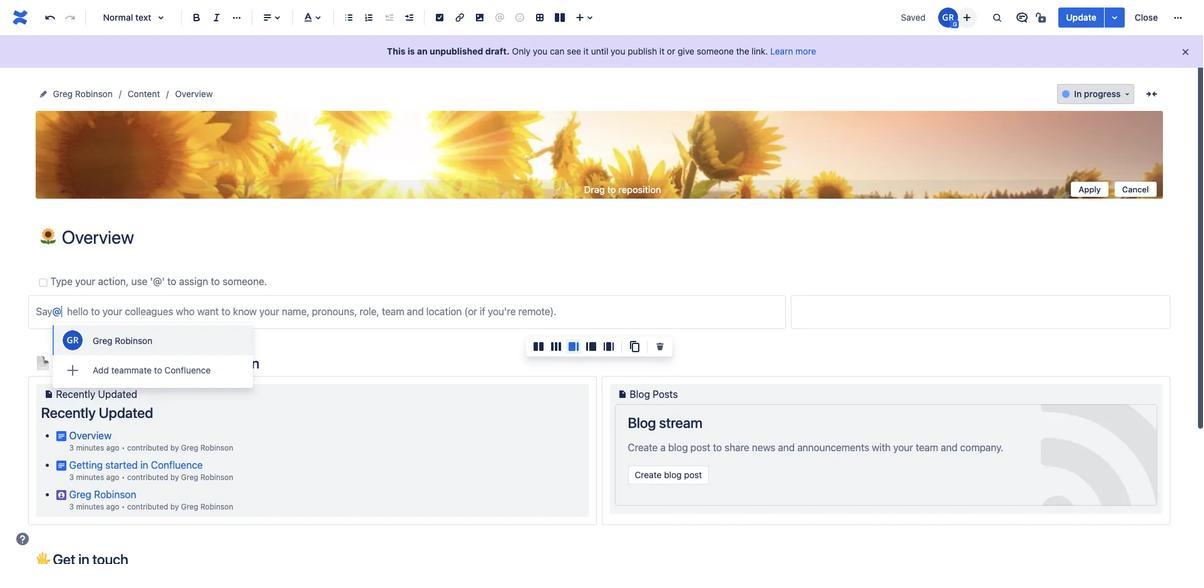 Task type: locate. For each thing, give the bounding box(es) containing it.
left sidebar image
[[584, 339, 599, 354]]

if
[[480, 306, 486, 317]]

0 horizontal spatial team
[[382, 306, 405, 317]]

none text field inside @ search field
[[61, 309, 64, 316]]

your
[[103, 306, 122, 317], [260, 306, 279, 317], [894, 442, 914, 453]]

greg robinson link
[[53, 86, 113, 102], [181, 443, 233, 452], [181, 472, 233, 482], [69, 489, 136, 500], [181, 502, 233, 511]]

2 vertical spatial •
[[122, 502, 125, 511]]

1 vertical spatial overview link
[[69, 430, 112, 441]]

learn
[[771, 46, 794, 56]]

1 vertical spatial post
[[685, 470, 703, 480]]

someone
[[697, 46, 734, 56]]

1 vertical spatial ago
[[106, 472, 119, 482]]

recently updated image
[[41, 387, 56, 402]]

3 • from the top
[[122, 502, 125, 511]]

three columns image
[[549, 339, 564, 354]]

post
[[691, 442, 711, 453], [685, 470, 703, 480]]

bullet list ⌘⇧8 image
[[342, 10, 357, 25]]

2 • from the top
[[122, 472, 125, 482]]

to right hello
[[91, 306, 100, 317]]

by down getting started in confluence 3 minutes ago • contributed by greg robinson at the left of page
[[170, 502, 179, 511]]

redo ⌘⇧z image
[[63, 10, 78, 25]]

to right drag
[[608, 184, 616, 195]]

0 vertical spatial blog
[[630, 389, 651, 400]]

1 vertical spatial greg robinson
[[93, 335, 152, 346]]

1 vertical spatial blog
[[664, 470, 682, 480]]

1 vertical spatial team
[[916, 442, 939, 453]]

confluence image
[[10, 8, 30, 28], [10, 8, 30, 28]]

teammate
[[111, 365, 152, 375]]

create left a
[[628, 442, 658, 453]]

greg robinson
[[53, 88, 113, 99], [93, 335, 152, 346]]

team right with
[[916, 442, 939, 453]]

say
[[36, 306, 52, 317]]

1 horizontal spatial you
[[611, 46, 626, 56]]

by inside overview 3 minutes ago • contributed by greg robinson
[[170, 443, 179, 452]]

three columns with sidebars image
[[602, 339, 617, 354]]

2 vertical spatial 3
[[69, 502, 74, 511]]

1 vertical spatial overview
[[69, 430, 112, 441]]

0 vertical spatial recently updated
[[56, 389, 137, 400]]

1 minutes from the top
[[76, 443, 104, 452]]

blog down a
[[664, 470, 682, 480]]

draft.
[[486, 46, 510, 56]]

recently down add icon
[[56, 389, 95, 400]]

:sunflower: image
[[40, 228, 56, 244]]

0 horizontal spatial overview
[[69, 430, 112, 441]]

or
[[667, 46, 676, 56]]

you
[[533, 46, 548, 56], [611, 46, 626, 56]]

on
[[244, 355, 260, 372]]

3
[[69, 443, 74, 452], [69, 472, 74, 482], [69, 502, 74, 511]]

0 vertical spatial overview
[[175, 88, 213, 99]]

saved
[[902, 12, 926, 23]]

numbered list ⌘⇧7 image
[[362, 10, 377, 25]]

add icon image
[[61, 359, 84, 382]]

content
[[128, 88, 160, 99]]

updated up overview 3 minutes ago • contributed by greg robinson
[[99, 405, 153, 421]]

contributed
[[127, 443, 168, 452], [127, 472, 168, 482], [127, 502, 168, 511]]

contributed inside greg robinson 3 minutes ago • contributed by greg robinson
[[127, 502, 168, 511]]

updated
[[98, 389, 137, 400], [99, 405, 153, 421]]

(or
[[465, 306, 477, 317]]

apply
[[1079, 184, 1102, 194]]

1 vertical spatial confluence
[[151, 459, 203, 471]]

it left or
[[660, 46, 665, 56]]

0 vertical spatial confluence
[[165, 365, 211, 375]]

create blog post button
[[628, 466, 709, 485]]

overview for overview 3 minutes ago • contributed by greg robinson
[[69, 430, 112, 441]]

greg robinson 3 minutes ago • contributed by greg robinson
[[69, 489, 233, 511]]

create inside button
[[635, 470, 662, 480]]

1 vertical spatial •
[[122, 472, 125, 482]]

to
[[608, 184, 616, 195], [91, 306, 100, 317], [222, 306, 231, 317], [154, 365, 162, 375], [713, 442, 722, 453]]

to right the want
[[222, 306, 231, 317]]

None field
[[61, 306, 64, 317]]

two columns image
[[531, 339, 547, 354]]

add teammate to confluence
[[93, 365, 211, 375]]

contributed down getting started in confluence 3 minutes ago • contributed by greg robinson at the left of page
[[127, 502, 168, 511]]

blog right a
[[669, 442, 688, 453]]

0 vertical spatial by
[[170, 443, 179, 452]]

overview
[[175, 88, 213, 99], [69, 430, 112, 441]]

pages
[[100, 355, 138, 372]]

your right hello
[[103, 306, 122, 317]]

it
[[584, 46, 589, 56], [660, 46, 665, 56]]

• inside getting started in confluence 3 minutes ago • contributed by greg robinson
[[122, 472, 125, 482]]

action item image
[[432, 10, 447, 25]]

1 horizontal spatial overview link
[[175, 86, 213, 102]]

blog down the blog posts
[[628, 415, 656, 431]]

3 3 from the top
[[69, 502, 74, 511]]

2 by from the top
[[170, 472, 179, 482]]

create a blog post to share news and announcements with your team and company.
[[628, 442, 1004, 453]]

1 by from the top
[[170, 443, 179, 452]]

greg inside overview 3 minutes ago • contributed by greg robinson
[[181, 443, 198, 452]]

remove image
[[653, 339, 668, 354]]

align left image
[[260, 10, 275, 25]]

0 vertical spatial updated
[[98, 389, 137, 400]]

you left can
[[533, 46, 548, 56]]

learn more link
[[771, 46, 817, 56]]

2 ago from the top
[[106, 472, 119, 482]]

by up getting started in confluence 3 minutes ago • contributed by greg robinson at the left of page
[[170, 443, 179, 452]]

1 3 from the top
[[69, 443, 74, 452]]

0 vertical spatial contributed
[[127, 443, 168, 452]]

blog posts image
[[615, 387, 630, 402]]

link.
[[752, 46, 769, 56]]

1 vertical spatial create
[[635, 470, 662, 480]]

an
[[417, 46, 428, 56]]

stream
[[660, 415, 703, 431]]

3 ago from the top
[[106, 502, 119, 511]]

overview up getting
[[69, 430, 112, 441]]

1 you from the left
[[533, 46, 548, 56]]

•
[[122, 443, 125, 452], [122, 472, 125, 482], [122, 502, 125, 511]]

to left share
[[713, 442, 722, 453]]

contributed inside getting started in confluence 3 minutes ago • contributed by greg robinson
[[127, 472, 168, 482]]

close
[[1135, 12, 1159, 23]]

greg robinson link for overview
[[181, 443, 233, 452]]

cancel button
[[1116, 181, 1157, 196]]

contributed up in
[[127, 443, 168, 452]]

contributed down in
[[127, 472, 168, 482]]

3 inside getting started in confluence 3 minutes ago • contributed by greg robinson
[[69, 472, 74, 482]]

2 contributed from the top
[[127, 472, 168, 482]]

minutes inside overview 3 minutes ago • contributed by greg robinson
[[76, 443, 104, 452]]

reposition
[[619, 184, 662, 195]]

minutes
[[76, 443, 104, 452], [76, 472, 104, 482], [76, 502, 104, 511]]

normal
[[103, 12, 133, 23]]

in
[[140, 459, 148, 471]]

more image
[[1171, 10, 1186, 25]]

to left i've
[[154, 365, 162, 375]]

recently down "recently updated" image at the bottom left of the page
[[41, 405, 96, 421]]

0 vertical spatial minutes
[[76, 443, 104, 452]]

2 minutes from the top
[[76, 472, 104, 482]]

1 vertical spatial by
[[170, 472, 179, 482]]

None text field
[[61, 309, 64, 316]]

greg
[[53, 88, 73, 99], [93, 335, 113, 346], [181, 443, 198, 452], [181, 472, 198, 482], [69, 489, 91, 500], [181, 502, 198, 511]]

create
[[628, 442, 658, 453], [635, 470, 662, 480]]

normal text
[[103, 12, 151, 23]]

it right see
[[584, 46, 589, 56]]

2 vertical spatial by
[[170, 502, 179, 511]]

robinson
[[75, 88, 113, 99], [115, 335, 152, 346], [201, 443, 233, 452], [201, 472, 233, 482], [94, 489, 136, 500], [201, 502, 233, 511]]

overview link
[[175, 86, 213, 102], [69, 430, 112, 441]]

ago
[[106, 443, 119, 452], [106, 472, 119, 482], [106, 502, 119, 511]]

team
[[382, 306, 405, 317], [916, 442, 939, 453]]

0 vertical spatial overview link
[[175, 86, 213, 102]]

confluence for to
[[165, 365, 211, 375]]

0 horizontal spatial you
[[533, 46, 548, 56]]

ago inside getting started in confluence 3 minutes ago • contributed by greg robinson
[[106, 472, 119, 482]]

1 horizontal spatial overview
[[175, 88, 213, 99]]

help image
[[15, 531, 30, 547]]

blog left posts
[[630, 389, 651, 400]]

blog
[[630, 389, 651, 400], [628, 415, 656, 431]]

find and replace image
[[990, 10, 1006, 25]]

know
[[233, 306, 257, 317]]

by
[[170, 443, 179, 452], [170, 472, 179, 482], [170, 502, 179, 511]]

getting started in confluence 3 minutes ago • contributed by greg robinson
[[69, 459, 233, 482]]

team right the 'role,'
[[382, 306, 405, 317]]

2 vertical spatial minutes
[[76, 502, 104, 511]]

3 minutes from the top
[[76, 502, 104, 511]]

i've
[[169, 355, 191, 372]]

1 vertical spatial blog
[[628, 415, 656, 431]]

recently
[[56, 389, 95, 400], [41, 405, 96, 421]]

your right with
[[894, 442, 914, 453]]

overview right content
[[175, 88, 213, 99]]

layouts image
[[553, 10, 568, 25]]

greg robinson up pages
[[93, 335, 152, 346]]

that
[[142, 355, 166, 372]]

2 you from the left
[[611, 46, 626, 56]]

3 inside greg robinson 3 minutes ago • contributed by greg robinson
[[69, 502, 74, 511]]

2 vertical spatial contributed
[[127, 502, 168, 511]]

1 ago from the top
[[106, 443, 119, 452]]

0 vertical spatial post
[[691, 442, 711, 453]]

update
[[1067, 12, 1097, 23]]

3 inside overview 3 minutes ago • contributed by greg robinson
[[69, 443, 74, 452]]

greg robinson link for getting started in confluence
[[181, 472, 233, 482]]

indent tab image
[[402, 10, 417, 25]]

company.
[[961, 442, 1004, 453]]

recent
[[53, 355, 97, 372]]

content link
[[128, 86, 160, 102]]

0 vertical spatial ago
[[106, 443, 119, 452]]

drag to reposition
[[585, 184, 662, 195]]

by up greg robinson 3 minutes ago • contributed by greg robinson
[[170, 472, 179, 482]]

2 3 from the top
[[69, 472, 74, 482]]

1 horizontal spatial it
[[660, 46, 665, 56]]

1 horizontal spatial and
[[779, 442, 795, 453]]

create for create a blog post to share news and announcements with your team and company.
[[628, 442, 658, 453]]

0 vertical spatial create
[[628, 442, 658, 453]]

1 horizontal spatial team
[[916, 442, 939, 453]]

and left company.
[[942, 442, 958, 453]]

overview for overview
[[175, 88, 213, 99]]

2 it from the left
[[660, 46, 665, 56]]

hello to your colleagues who want to know your name, pronouns, role, team and location (or if you're remote).
[[64, 306, 557, 317]]

more formatting image
[[229, 10, 244, 25]]

recently updated
[[56, 389, 137, 400], [41, 405, 153, 421]]

publish
[[628, 46, 658, 56]]

0 vertical spatial team
[[382, 306, 405, 317]]

blog inside button
[[664, 470, 682, 480]]

and left location
[[407, 306, 424, 317]]

• inside overview 3 minutes ago • contributed by greg robinson
[[122, 443, 125, 452]]

confluence for in
[[151, 459, 203, 471]]

confluence inside getting started in confluence 3 minutes ago • contributed by greg robinson
[[151, 459, 203, 471]]

1 contributed from the top
[[127, 443, 168, 452]]

and
[[407, 306, 424, 317], [779, 442, 795, 453], [942, 442, 958, 453]]

greg up greg robinson 3 minutes ago • contributed by greg robinson
[[181, 472, 198, 482]]

greg up getting started in confluence 3 minutes ago • contributed by greg robinson at the left of page
[[181, 443, 198, 452]]

update button
[[1059, 8, 1105, 28]]

overview link right content link
[[175, 86, 213, 102]]

1 vertical spatial 3
[[69, 472, 74, 482]]

confluence
[[165, 365, 211, 375], [151, 459, 203, 471]]

pronouns,
[[312, 306, 357, 317]]

0 vertical spatial recently
[[56, 389, 95, 400]]

your right know
[[260, 306, 279, 317]]

1 vertical spatial contributed
[[127, 472, 168, 482]]

dismiss image
[[1181, 47, 1191, 57]]

is
[[408, 46, 415, 56]]

0 horizontal spatial it
[[584, 46, 589, 56]]

greg robinson right move this page icon
[[53, 88, 113, 99]]

updated down teammate
[[98, 389, 137, 400]]

2 vertical spatial ago
[[106, 502, 119, 511]]

0 vertical spatial •
[[122, 443, 125, 452]]

apply button
[[1072, 181, 1109, 196]]

1 • from the top
[[122, 443, 125, 452]]

copy image
[[627, 339, 642, 354]]

share
[[725, 442, 750, 453]]

overview inside overview 3 minutes ago • contributed by greg robinson
[[69, 430, 112, 441]]

blog for blog stream
[[628, 415, 656, 431]]

3 contributed from the top
[[127, 502, 168, 511]]

create down a
[[635, 470, 662, 480]]

greg down getting started in confluence 3 minutes ago • contributed by greg robinson at the left of page
[[181, 502, 198, 511]]

overview link up getting
[[69, 430, 112, 441]]

and right news
[[779, 442, 795, 453]]

0 horizontal spatial overview link
[[69, 430, 112, 441]]

3 by from the top
[[170, 502, 179, 511]]

1 vertical spatial minutes
[[76, 472, 104, 482]]

you right until
[[611, 46, 626, 56]]

minutes inside greg robinson 3 minutes ago • contributed by greg robinson
[[76, 502, 104, 511]]

minutes inside getting started in confluence 3 minutes ago • contributed by greg robinson
[[76, 472, 104, 482]]

italic ⌘i image
[[209, 10, 224, 25]]

0 vertical spatial 3
[[69, 443, 74, 452]]



Task type: describe. For each thing, give the bounding box(es) containing it.
emoji image
[[513, 10, 528, 25]]

contributed inside overview 3 minutes ago • contributed by greg robinson
[[127, 443, 168, 452]]

blog for blog posts
[[630, 389, 651, 400]]

by inside greg robinson 3 minutes ago • contributed by greg robinson
[[170, 502, 179, 511]]

a
[[661, 442, 666, 453]]

📄 recent pages that i've worked on
[[35, 355, 260, 372]]

right sidebar image
[[567, 339, 582, 354]]

0 vertical spatial blog
[[669, 442, 688, 453]]

none field inside the main content area, start typing to enter text. text box
[[61, 306, 64, 317]]

colleagues
[[125, 306, 173, 317]]

started
[[105, 459, 138, 471]]

@ search field
[[52, 306, 64, 317]]

0 horizontal spatial your
[[103, 306, 122, 317]]

2 horizontal spatial your
[[894, 442, 914, 453]]

adjust update settings image
[[1108, 10, 1123, 25]]

the
[[737, 46, 750, 56]]

create for create blog post
[[635, 470, 662, 480]]

robinson inside overview 3 minutes ago • contributed by greg robinson
[[201, 443, 233, 452]]

who
[[176, 306, 195, 317]]

ago inside greg robinson 3 minutes ago • contributed by greg robinson
[[106, 502, 119, 511]]

greg right move this page icon
[[53, 88, 73, 99]]

name,
[[282, 306, 310, 317]]

blog posts
[[630, 389, 678, 400]]

greg down getting
[[69, 489, 91, 500]]

by inside getting started in confluence 3 minutes ago • contributed by greg robinson
[[170, 472, 179, 482]]

@
[[52, 306, 61, 317]]

create blog post
[[635, 470, 703, 480]]

0 vertical spatial greg robinson
[[53, 88, 113, 99]]

see
[[567, 46, 582, 56]]

unpublished
[[430, 46, 484, 56]]

greg robinson image
[[939, 8, 959, 28]]

cancel
[[1123, 184, 1150, 194]]

mention image
[[493, 10, 508, 25]]

with
[[873, 442, 891, 453]]

link image
[[453, 10, 468, 25]]

greg up pages
[[93, 335, 113, 346]]

drag
[[585, 184, 605, 195]]

add image, video, or file image
[[473, 10, 488, 25]]

announcements
[[798, 442, 870, 453]]

comment icon image
[[1016, 10, 1031, 25]]

close button
[[1128, 8, 1166, 28]]

make page fixed-width image
[[1145, 86, 1160, 102]]

getting
[[69, 459, 103, 471]]

outdent ⇧tab image
[[382, 10, 397, 25]]

add
[[93, 365, 109, 375]]

can
[[550, 46, 565, 56]]

robinson inside getting started in confluence 3 minutes ago • contributed by greg robinson
[[201, 472, 233, 482]]

location
[[427, 306, 462, 317]]

want
[[197, 306, 219, 317]]

posts
[[653, 389, 678, 400]]

1 vertical spatial recently
[[41, 405, 96, 421]]

bold ⌘b image
[[189, 10, 204, 25]]

post inside create blog post button
[[685, 470, 703, 480]]

2 horizontal spatial and
[[942, 442, 958, 453]]

getting started in confluence link
[[69, 459, 203, 471]]

📄
[[35, 355, 50, 372]]

hello
[[67, 306, 88, 317]]

you're
[[488, 306, 516, 317]]

this
[[387, 46, 406, 56]]

1 horizontal spatial your
[[260, 306, 279, 317]]

normal text button
[[91, 4, 176, 31]]

more
[[796, 46, 817, 56]]

overview 3 minutes ago • contributed by greg robinson
[[69, 430, 233, 452]]

1 vertical spatial recently updated
[[41, 405, 153, 421]]

undo ⌘z image
[[43, 10, 58, 25]]

ago inside overview 3 minutes ago • contributed by greg robinson
[[106, 443, 119, 452]]

Main content area, start typing to enter text. text field
[[28, 274, 1171, 564]]

Give this page a title text field
[[62, 227, 1164, 248]]

remote).
[[519, 306, 557, 317]]

1 vertical spatial updated
[[99, 405, 153, 421]]

0 horizontal spatial and
[[407, 306, 424, 317]]

:sunflower: image
[[40, 228, 56, 244]]

move this page image
[[38, 89, 48, 99]]

news
[[752, 442, 776, 453]]

role,
[[360, 306, 380, 317]]

until
[[591, 46, 609, 56]]

text
[[135, 12, 151, 23]]

invite to edit image
[[960, 10, 975, 25]]

table image
[[533, 10, 548, 25]]

greg inside getting started in confluence 3 minutes ago • contributed by greg robinson
[[181, 472, 198, 482]]

no restrictions image
[[1036, 10, 1051, 25]]

greg robinson link for greg robinson
[[181, 502, 233, 511]]

worked
[[194, 355, 241, 372]]

• inside greg robinson 3 minutes ago • contributed by greg robinson
[[122, 502, 125, 511]]

only
[[512, 46, 531, 56]]

this is an unpublished draft. only you can see it until you publish it or give someone the link. learn more
[[387, 46, 817, 56]]

1 it from the left
[[584, 46, 589, 56]]

give
[[678, 46, 695, 56]]

blog stream
[[628, 415, 703, 431]]



Task type: vqa. For each thing, say whether or not it's contained in the screenshot.
a
yes



